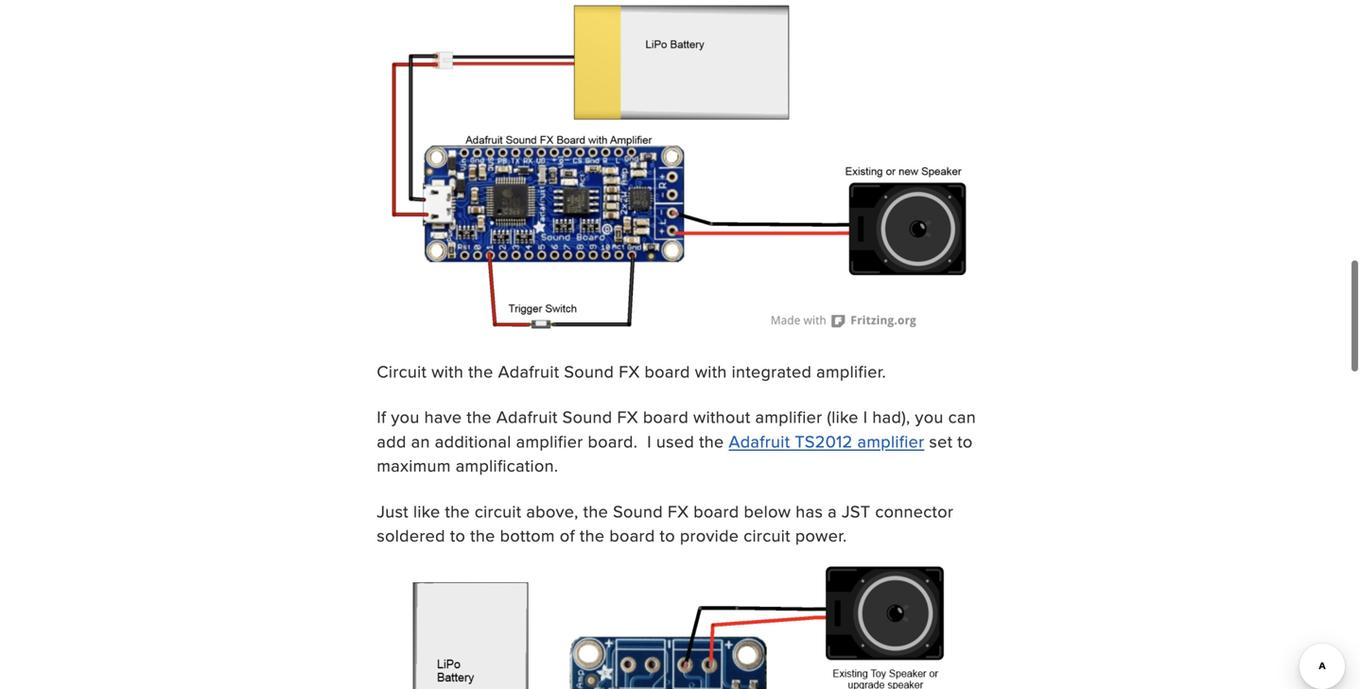 Task type: vqa. For each thing, say whether or not it's contained in the screenshot.
1st The "You" from right
yes



Task type: locate. For each thing, give the bounding box(es) containing it.
sound
[[564, 360, 614, 384], [563, 405, 613, 429], [613, 500, 663, 524]]

sound inside "just like the circuit above, the sound fx board below has a jst connector soldered to the bottom of the board to provide circuit power."
[[613, 500, 663, 524]]

add
[[377, 430, 407, 454]]

amplifier
[[756, 405, 823, 429], [516, 430, 583, 454], [858, 430, 925, 454]]

with up without on the right bottom
[[695, 360, 727, 384]]

0 horizontal spatial circuit
[[475, 500, 522, 524]]

power.
[[796, 524, 847, 548]]

circuit up bottom
[[475, 500, 522, 524]]

you
[[391, 405, 420, 429], [916, 405, 944, 429]]

i
[[864, 405, 868, 429]]

circuit down "below"
[[744, 524, 791, 548]]

maximum
[[377, 454, 451, 478]]

you right if in the left of the page
[[391, 405, 420, 429]]

with
[[432, 360, 464, 384], [695, 360, 727, 384]]

1 horizontal spatial you
[[916, 405, 944, 429]]

2 horizontal spatial to
[[958, 430, 973, 454]]

ts2012
[[795, 430, 853, 454]]

circuit
[[377, 360, 427, 384]]

1 horizontal spatial circuit
[[744, 524, 791, 548]]

connector
[[876, 500, 954, 524]]

of
[[560, 524, 575, 548]]

adafruit up amplification.
[[497, 405, 558, 429]]

0 horizontal spatial with
[[432, 360, 464, 384]]

1 horizontal spatial with
[[695, 360, 727, 384]]

amplifier up ts2012
[[756, 405, 823, 429]]

if you have the adafruit sound fx board without amplifier (like i had), you can add an additional amplifier board.  i used the
[[377, 405, 977, 454]]

jst
[[842, 500, 871, 524]]

2 horizontal spatial amplifier
[[858, 430, 925, 454]]

amplifier.
[[817, 360, 887, 384]]

can
[[949, 405, 977, 429]]

1 vertical spatial fx
[[617, 405, 639, 429]]

board
[[645, 360, 691, 384], [643, 405, 689, 429], [694, 500, 740, 524], [610, 524, 655, 548]]

circuit
[[475, 500, 522, 524], [744, 524, 791, 548]]

provide
[[680, 524, 739, 548]]

the
[[469, 360, 494, 384], [467, 405, 492, 429], [699, 430, 724, 454], [445, 500, 470, 524], [584, 500, 609, 524], [470, 524, 496, 548], [580, 524, 605, 548]]

1 vertical spatial sound
[[563, 405, 613, 429]]

fx
[[619, 360, 640, 384], [617, 405, 639, 429], [668, 500, 689, 524]]

to
[[958, 430, 973, 454], [450, 524, 466, 548], [660, 524, 676, 548]]

with right circuit
[[432, 360, 464, 384]]

amplifier down "had),"
[[858, 430, 925, 454]]

0 horizontal spatial you
[[391, 405, 420, 429]]

1 you from the left
[[391, 405, 420, 429]]

0 vertical spatial fx
[[619, 360, 640, 384]]

1 with from the left
[[432, 360, 464, 384]]

board up used
[[643, 405, 689, 429]]

amplifier up amplification.
[[516, 430, 583, 454]]

set
[[930, 430, 953, 454]]

if
[[377, 405, 387, 429]]

1 horizontal spatial to
[[660, 524, 676, 548]]

to left provide on the bottom
[[660, 524, 676, 548]]

to right set
[[958, 430, 973, 454]]

2 vertical spatial sound
[[613, 500, 663, 524]]

to right the soldered
[[450, 524, 466, 548]]

additional
[[435, 430, 512, 454]]

1 horizontal spatial amplifier
[[756, 405, 823, 429]]

2 vertical spatial fx
[[668, 500, 689, 524]]

just
[[377, 500, 409, 524]]

adafruit
[[498, 360, 560, 384], [497, 405, 558, 429], [729, 430, 791, 454]]

you up set
[[916, 405, 944, 429]]

to inside "set to maximum amplification."
[[958, 430, 973, 454]]



Task type: describe. For each thing, give the bounding box(es) containing it.
fx inside "just like the circuit above, the sound fx board below has a jst connector soldered to the bottom of the board to provide circuit power."
[[668, 500, 689, 524]]

adafruit ts2012 amplifier link
[[729, 430, 925, 454]]

like
[[413, 500, 440, 524]]

integrated
[[732, 360, 812, 384]]

2 you from the left
[[916, 405, 944, 429]]

below
[[744, 500, 791, 524]]

0 horizontal spatial amplifier
[[516, 430, 583, 454]]

(like
[[827, 405, 859, 429]]

an
[[411, 430, 430, 454]]

has
[[796, 500, 823, 524]]

amplification.
[[456, 454, 559, 478]]

0 horizontal spatial to
[[450, 524, 466, 548]]

bottom
[[500, 524, 555, 548]]

adafruit inside if you have the adafruit sound fx board without amplifier (like i had), you can add an additional amplifier board.  i used the
[[497, 405, 558, 429]]

soldered
[[377, 524, 446, 548]]

set to maximum amplification.
[[377, 430, 973, 478]]

board right "of"
[[610, 524, 655, 548]]

board.
[[588, 430, 638, 454]]

adafruit ts2012 amplifier
[[729, 430, 925, 454]]

components_blaster board with amp_crop.png image
[[377, 0, 982, 341]]

adafruit up additional
[[498, 360, 560, 384]]

image: components_blaster-board-ext-amp_crop.png element
[[377, 567, 982, 690]]

have
[[425, 405, 462, 429]]

used
[[657, 430, 695, 454]]

just like the circuit above, the sound fx board below has a jst connector soldered to the bottom of the board to provide circuit power.
[[377, 500, 954, 548]]

without
[[694, 405, 751, 429]]

fx inside if you have the adafruit sound fx board without amplifier (like i had), you can add an additional amplifier board.  i used the
[[617, 405, 639, 429]]

board inside if you have the adafruit sound fx board without amplifier (like i had), you can add an additional amplifier board.  i used the
[[643, 405, 689, 429]]

sound inside if you have the adafruit sound fx board without amplifier (like i had), you can add an additional amplifier board.  i used the
[[563, 405, 613, 429]]

circuit with the adafruit sound fx board with integrated amplifier.
[[377, 360, 887, 384]]

board up if you have the adafruit sound fx board without amplifier (like i had), you can add an additional amplifier board.  i used the
[[645, 360, 691, 384]]

2 with from the left
[[695, 360, 727, 384]]

had),
[[873, 405, 911, 429]]

adafruit down without on the right bottom
[[729, 430, 791, 454]]

0 vertical spatial sound
[[564, 360, 614, 384]]

a
[[828, 500, 838, 524]]

board up provide on the bottom
[[694, 500, 740, 524]]

above,
[[527, 500, 579, 524]]



